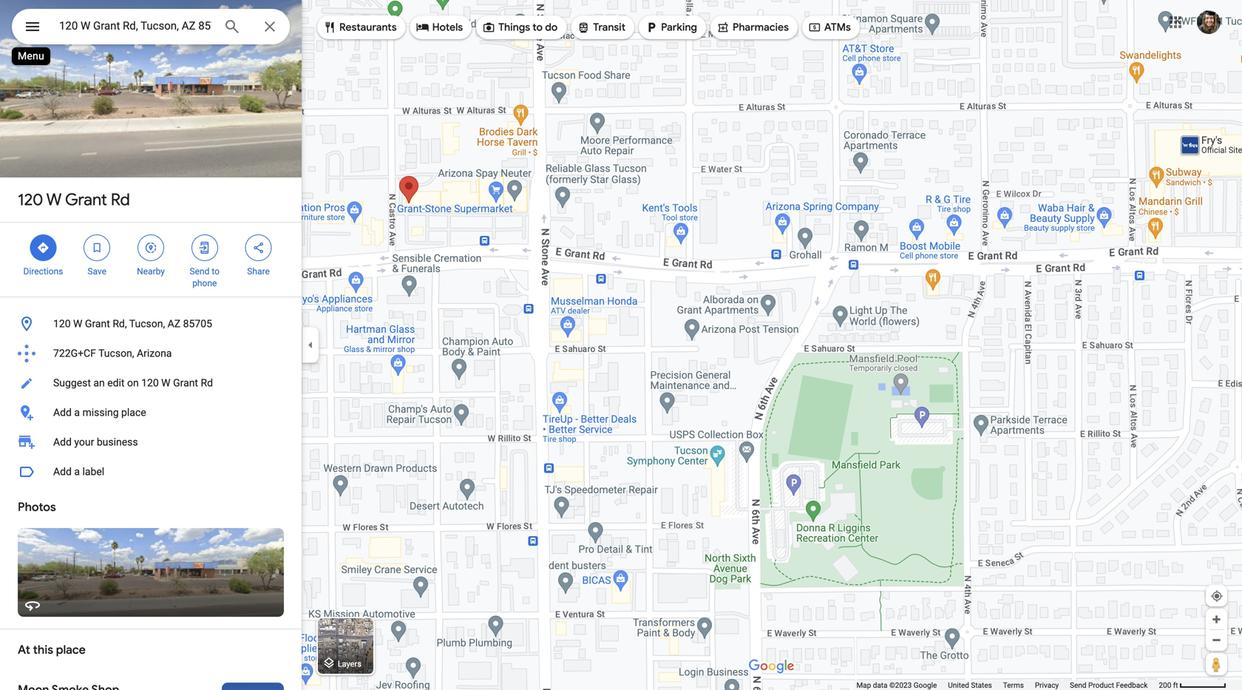 Task type: vqa. For each thing, say whether or not it's contained in the screenshot.


Task type: describe. For each thing, give the bounding box(es) containing it.
zoom in image
[[1212, 614, 1223, 625]]

az
[[168, 318, 181, 330]]

 transit
[[577, 19, 626, 36]]

directions
[[23, 266, 63, 277]]

at this place
[[18, 642, 86, 658]]

layers
[[338, 659, 362, 669]]

tucson, inside 'button'
[[129, 318, 165, 330]]

send to phone
[[190, 266, 220, 288]]

show your location image
[[1211, 590, 1224, 603]]

add your business link
[[0, 428, 302, 457]]

rd,
[[113, 318, 127, 330]]

120 w grant rd
[[18, 189, 130, 210]]

google maps element
[[0, 0, 1243, 690]]

a for label
[[74, 466, 80, 478]]

722g+cf
[[53, 347, 96, 359]]

suggest an edit on 120 w grant rd
[[53, 377, 213, 389]]

w for 120 w grant rd, tucson, az 85705
[[73, 318, 82, 330]]

transit
[[593, 21, 626, 34]]


[[416, 19, 430, 36]]

120 for 120 w grant rd, tucson, az 85705
[[53, 318, 71, 330]]

to inside send to phone
[[212, 266, 220, 277]]

nearby
[[137, 266, 165, 277]]

send for send product feedback
[[1070, 681, 1087, 690]]

missing
[[82, 406, 119, 419]]

united states button
[[949, 681, 993, 690]]

ft
[[1174, 681, 1179, 690]]


[[323, 19, 337, 36]]

map
[[857, 681, 872, 690]]

place inside button
[[121, 406, 146, 419]]

this
[[33, 642, 53, 658]]

grant for rd
[[65, 189, 107, 210]]

label
[[82, 466, 104, 478]]

add a label button
[[0, 457, 302, 487]]


[[24, 16, 41, 37]]

a for missing
[[74, 406, 80, 419]]


[[577, 19, 590, 36]]

120 w grant rd, tucson, az 85705
[[53, 318, 212, 330]]


[[808, 19, 822, 36]]


[[198, 240, 211, 256]]

do
[[545, 21, 558, 34]]

grant inside button
[[173, 377, 198, 389]]


[[252, 240, 265, 256]]

grant for rd,
[[85, 318, 110, 330]]

your
[[74, 436, 94, 448]]

add for add your business
[[53, 436, 72, 448]]

 things to do
[[482, 19, 558, 36]]

 pharmacies
[[717, 19, 789, 36]]

arizona
[[137, 347, 172, 359]]

feedback
[[1117, 681, 1148, 690]]

add a missing place
[[53, 406, 146, 419]]

on
[[127, 377, 139, 389]]

 hotels
[[416, 19, 463, 36]]

send product feedback button
[[1070, 681, 1148, 690]]

add your business
[[53, 436, 138, 448]]

product
[[1089, 681, 1115, 690]]

120 w grant rd main content
[[0, 0, 302, 690]]

none field inside the "120 w grant rd, tucson, az 85705" field
[[59, 17, 212, 35]]

photos
[[18, 500, 56, 515]]


[[645, 19, 658, 36]]


[[144, 240, 158, 256]]

send for send to phone
[[190, 266, 210, 277]]

hotels
[[432, 21, 463, 34]]

an
[[94, 377, 105, 389]]

parking
[[661, 21, 698, 34]]



Task type: locate. For each thing, give the bounding box(es) containing it.

[[482, 19, 496, 36]]

2 add from the top
[[53, 436, 72, 448]]

to up phone
[[212, 266, 220, 277]]

0 vertical spatial send
[[190, 266, 210, 277]]

1 horizontal spatial send
[[1070, 681, 1087, 690]]

2 horizontal spatial w
[[161, 377, 171, 389]]

0 vertical spatial a
[[74, 406, 80, 419]]

0 horizontal spatial place
[[56, 642, 86, 658]]

1 horizontal spatial place
[[121, 406, 146, 419]]

grant up 
[[65, 189, 107, 210]]

1 horizontal spatial 120
[[53, 318, 71, 330]]

w inside 'button'
[[73, 318, 82, 330]]

phone
[[192, 278, 217, 288]]

0 vertical spatial grant
[[65, 189, 107, 210]]

send inside send to phone
[[190, 266, 210, 277]]

200
[[1159, 681, 1172, 690]]

w up 
[[46, 189, 62, 210]]

at
[[18, 642, 30, 658]]

add a label
[[53, 466, 104, 478]]

w up 722g+cf
[[73, 318, 82, 330]]

atms
[[825, 21, 851, 34]]

footer
[[857, 681, 1159, 690]]

200 ft
[[1159, 681, 1179, 690]]

zoom out image
[[1212, 635, 1223, 646]]

united states
[[949, 681, 993, 690]]

actions for 120 w grant rd region
[[0, 223, 302, 297]]

120 up 722g+cf
[[53, 318, 71, 330]]


[[37, 240, 50, 256]]

a left missing in the left bottom of the page
[[74, 406, 80, 419]]

edit
[[107, 377, 125, 389]]

add a missing place button
[[0, 398, 302, 428]]

1 vertical spatial to
[[212, 266, 220, 277]]

google account: giulia masi  
(giulia.masi@adept.ai) image
[[1198, 10, 1221, 34]]

0 vertical spatial rd
[[111, 189, 130, 210]]

1 vertical spatial a
[[74, 466, 80, 478]]


[[717, 19, 730, 36]]

722g+cf tucson, arizona
[[53, 347, 172, 359]]

1 vertical spatial 120
[[53, 318, 71, 330]]

1 vertical spatial add
[[53, 436, 72, 448]]

privacy
[[1035, 681, 1059, 690]]

 atms
[[808, 19, 851, 36]]

 button
[[12, 9, 53, 47]]

1 horizontal spatial w
[[73, 318, 82, 330]]

things
[[499, 21, 530, 34]]

terms button
[[1004, 681, 1024, 690]]

1 vertical spatial rd
[[201, 377, 213, 389]]

business
[[97, 436, 138, 448]]

w
[[46, 189, 62, 210], [73, 318, 82, 330], [161, 377, 171, 389]]

to
[[533, 21, 543, 34], [212, 266, 220, 277]]

tucson, left "az"
[[129, 318, 165, 330]]

120 for 120 w grant rd
[[18, 189, 43, 210]]

collapse side panel image
[[303, 337, 319, 353]]

place right this at the left
[[56, 642, 86, 658]]

add left your
[[53, 436, 72, 448]]

add left label
[[53, 466, 72, 478]]

add down the 'suggest'
[[53, 406, 72, 419]]

rd up actions for 120 w grant rd region
[[111, 189, 130, 210]]

send
[[190, 266, 210, 277], [1070, 681, 1087, 690]]

map data ©2023 google
[[857, 681, 937, 690]]

1 vertical spatial send
[[1070, 681, 1087, 690]]

save
[[88, 266, 107, 277]]

0 horizontal spatial to
[[212, 266, 220, 277]]

120 right on
[[141, 377, 159, 389]]

add for add a missing place
[[53, 406, 72, 419]]

grant
[[65, 189, 107, 210], [85, 318, 110, 330], [173, 377, 198, 389]]

120 inside 'button'
[[53, 318, 71, 330]]

states
[[972, 681, 993, 690]]

restaurants
[[340, 21, 397, 34]]

google
[[914, 681, 937, 690]]

0 horizontal spatial rd
[[111, 189, 130, 210]]

to left do
[[533, 21, 543, 34]]

0 vertical spatial to
[[533, 21, 543, 34]]

send inside button
[[1070, 681, 1087, 690]]

rd inside button
[[201, 377, 213, 389]]

suggest an edit on 120 w grant rd button
[[0, 368, 302, 398]]

1 horizontal spatial rd
[[201, 377, 213, 389]]

1 horizontal spatial to
[[533, 21, 543, 34]]

120 inside button
[[141, 377, 159, 389]]

0 horizontal spatial w
[[46, 189, 62, 210]]

to inside  things to do
[[533, 21, 543, 34]]

pharmacies
[[733, 21, 789, 34]]

a
[[74, 406, 80, 419], [74, 466, 80, 478]]

footer containing map data ©2023 google
[[857, 681, 1159, 690]]

tucson,
[[129, 318, 165, 330], [98, 347, 134, 359]]

send up phone
[[190, 266, 210, 277]]

1 vertical spatial w
[[73, 318, 82, 330]]

1 vertical spatial place
[[56, 642, 86, 658]]

0 vertical spatial place
[[121, 406, 146, 419]]

rd down 85705
[[201, 377, 213, 389]]

w down arizona
[[161, 377, 171, 389]]

terms
[[1004, 681, 1024, 690]]

0 horizontal spatial 120
[[18, 189, 43, 210]]

2 vertical spatial add
[[53, 466, 72, 478]]

 search field
[[12, 9, 290, 47]]

add for add a label
[[53, 466, 72, 478]]

a left label
[[74, 466, 80, 478]]

 parking
[[645, 19, 698, 36]]

suggest
[[53, 377, 91, 389]]

share
[[247, 266, 270, 277]]

120 W Grant Rd, Tucson, AZ 85705 field
[[12, 9, 290, 44]]

120
[[18, 189, 43, 210], [53, 318, 71, 330], [141, 377, 159, 389]]

1 a from the top
[[74, 406, 80, 419]]

 restaurants
[[323, 19, 397, 36]]

united
[[949, 681, 970, 690]]

0 horizontal spatial send
[[190, 266, 210, 277]]

footer inside google maps element
[[857, 681, 1159, 690]]

0 vertical spatial add
[[53, 406, 72, 419]]

rd
[[111, 189, 130, 210], [201, 377, 213, 389]]

1 vertical spatial grant
[[85, 318, 110, 330]]

place down the suggest an edit on 120 w grant rd
[[121, 406, 146, 419]]

grant left the rd, on the left of the page
[[85, 318, 110, 330]]

2 vertical spatial grant
[[173, 377, 198, 389]]

data
[[873, 681, 888, 690]]

tucson, inside button
[[98, 347, 134, 359]]

722g+cf tucson, arizona button
[[0, 339, 302, 368]]


[[90, 240, 104, 256]]

3 add from the top
[[53, 466, 72, 478]]

grant inside 'button'
[[85, 318, 110, 330]]

grant down 722g+cf tucson, arizona button
[[173, 377, 198, 389]]

send product feedback
[[1070, 681, 1148, 690]]

1 vertical spatial tucson,
[[98, 347, 134, 359]]

2 vertical spatial 120
[[141, 377, 159, 389]]

0 vertical spatial tucson,
[[129, 318, 165, 330]]

show street view coverage image
[[1206, 653, 1228, 675]]

120 up 
[[18, 189, 43, 210]]

w for 120 w grant rd
[[46, 189, 62, 210]]

w inside button
[[161, 377, 171, 389]]

privacy button
[[1035, 681, 1059, 690]]

tucson, up edit
[[98, 347, 134, 359]]

send left product
[[1070, 681, 1087, 690]]

85705
[[183, 318, 212, 330]]

2 vertical spatial w
[[161, 377, 171, 389]]

place
[[121, 406, 146, 419], [56, 642, 86, 658]]

0 vertical spatial w
[[46, 189, 62, 210]]

2 a from the top
[[74, 466, 80, 478]]

2 horizontal spatial 120
[[141, 377, 159, 389]]

200 ft button
[[1159, 681, 1227, 690]]

©2023
[[890, 681, 912, 690]]

add
[[53, 406, 72, 419], [53, 436, 72, 448], [53, 466, 72, 478]]

120 w grant rd, tucson, az 85705 button
[[0, 309, 302, 339]]

0 vertical spatial 120
[[18, 189, 43, 210]]

None field
[[59, 17, 212, 35]]

1 add from the top
[[53, 406, 72, 419]]



